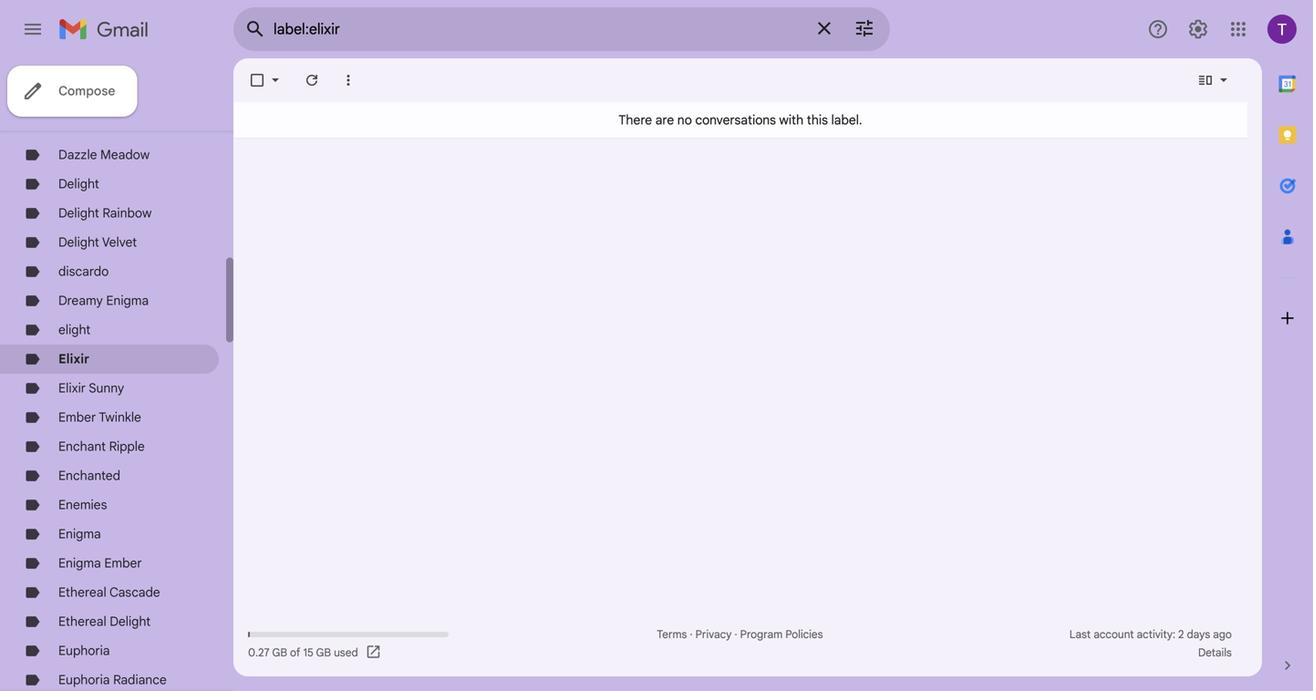 Task type: vqa. For each thing, say whether or not it's contained in the screenshot.
31th 'row'
no



Task type: describe. For each thing, give the bounding box(es) containing it.
0.27
[[248, 646, 270, 660]]

1 vertical spatial ember
[[104, 556, 142, 571]]

elixir sunny
[[58, 380, 124, 396]]

ethereal for ethereal delight
[[58, 614, 106, 630]]

ethereal delight
[[58, 614, 151, 630]]

elixir for elixir sunny
[[58, 380, 86, 396]]

enigma for the enigma link
[[58, 526, 101, 542]]

details link
[[1199, 646, 1232, 660]]

terms
[[657, 628, 687, 642]]

this
[[807, 112, 828, 128]]

euphoria link
[[58, 643, 110, 659]]

navigation containing compose
[[0, 58, 234, 691]]

terms · privacy · program policies
[[657, 628, 823, 642]]

enigma link
[[58, 526, 101, 542]]

radiance
[[113, 672, 167, 688]]

program
[[740, 628, 783, 642]]

15
[[303, 646, 314, 660]]

sunny
[[89, 380, 124, 396]]

enchanted link
[[58, 468, 120, 484]]

delight down cascade
[[110, 614, 151, 630]]

footer inside there are no conversations with this label. main content
[[234, 626, 1248, 662]]

terms link
[[657, 628, 687, 642]]

main menu image
[[22, 18, 44, 40]]

2 gb from the left
[[316, 646, 331, 660]]

last account activity: 2 days ago details
[[1070, 628, 1232, 660]]

days
[[1187, 628, 1211, 642]]

delight rainbow link
[[58, 205, 152, 221]]

ago
[[1213, 628, 1232, 642]]

advanced search options image
[[847, 10, 883, 47]]

enigma ember link
[[58, 556, 142, 571]]

dazzle
[[58, 147, 97, 163]]

dreamy enigma link
[[58, 293, 149, 309]]

elixir for elixir link
[[58, 351, 89, 367]]

delight for delight velvet
[[58, 234, 99, 250]]

conversations
[[696, 112, 776, 128]]

ethereal delight link
[[58, 614, 151, 630]]

discardo
[[58, 264, 109, 280]]

rainbow
[[103, 205, 152, 221]]

there are no conversations with this label. main content
[[234, 58, 1262, 677]]

enchanted
[[58, 468, 120, 484]]

enchant ripple link
[[58, 439, 145, 455]]

delight link
[[58, 176, 99, 192]]

dance link
[[58, 118, 96, 134]]

ripple
[[109, 439, 145, 455]]

1 gb from the left
[[272, 646, 287, 660]]

dazzle meadow link
[[58, 147, 150, 163]]

there are no conversations with this label.
[[619, 112, 863, 128]]

are
[[656, 112, 674, 128]]

0 vertical spatial enigma
[[106, 293, 149, 309]]

more image
[[339, 71, 358, 89]]

ethereal cascade link
[[58, 585, 160, 601]]

twinkle
[[99, 410, 141, 426]]

euphoria for euphoria "link"
[[58, 643, 110, 659]]

delight for delight rainbow
[[58, 205, 99, 221]]



Task type: locate. For each thing, give the bounding box(es) containing it.
delight down dazzle
[[58, 176, 99, 192]]

privacy link
[[696, 628, 732, 642]]

0 vertical spatial elixir
[[58, 351, 89, 367]]

enigma for enigma ember
[[58, 556, 101, 571]]

None search field
[[234, 7, 890, 51]]

compose
[[58, 83, 115, 99]]

refresh image
[[303, 71, 321, 89]]

ember up cascade
[[104, 556, 142, 571]]

ember twinkle link
[[58, 410, 141, 426]]

1 · from the left
[[690, 628, 693, 642]]

policies
[[786, 628, 823, 642]]

euphoria
[[58, 643, 110, 659], [58, 672, 110, 688]]

1 vertical spatial enigma
[[58, 526, 101, 542]]

1 elixir from the top
[[58, 351, 89, 367]]

clear search image
[[806, 10, 843, 47]]

enigma right dreamy
[[106, 293, 149, 309]]

enigma
[[106, 293, 149, 309], [58, 526, 101, 542], [58, 556, 101, 571]]

· right terms link
[[690, 628, 693, 642]]

euphoria down ethereal delight
[[58, 643, 110, 659]]

1 horizontal spatial ·
[[735, 628, 738, 642]]

with
[[779, 112, 804, 128]]

search mail image
[[239, 13, 272, 46]]

1 vertical spatial elixir
[[58, 380, 86, 396]]

compose button
[[7, 66, 137, 117]]

last
[[1070, 628, 1091, 642]]

ember up enchant
[[58, 410, 96, 426]]

settings image
[[1188, 18, 1210, 40]]

footer
[[234, 626, 1248, 662]]

1 vertical spatial ethereal
[[58, 614, 106, 630]]

2 elixir from the top
[[58, 380, 86, 396]]

ember twinkle
[[58, 410, 141, 426]]

None checkbox
[[248, 71, 266, 89]]

0 horizontal spatial gb
[[272, 646, 287, 660]]

enemies link
[[58, 497, 107, 513]]

no
[[678, 112, 692, 128]]

ember
[[58, 410, 96, 426], [104, 556, 142, 571]]

dreamy
[[58, 293, 103, 309]]

·
[[690, 628, 693, 642], [735, 628, 738, 642]]

euphoria radiance
[[58, 672, 167, 688]]

dazzle meadow
[[58, 147, 150, 163]]

navigation
[[0, 58, 234, 691]]

ethereal cascade
[[58, 585, 160, 601]]

delight velvet
[[58, 234, 137, 250]]

dreamy enigma
[[58, 293, 149, 309]]

activity:
[[1137, 628, 1176, 642]]

2 ethereal from the top
[[58, 614, 106, 630]]

ethereal up euphoria "link"
[[58, 614, 106, 630]]

delight up discardo link
[[58, 234, 99, 250]]

of
[[290, 646, 300, 660]]

1 horizontal spatial gb
[[316, 646, 331, 660]]

delight
[[58, 176, 99, 192], [58, 205, 99, 221], [58, 234, 99, 250], [110, 614, 151, 630]]

label.
[[832, 112, 863, 128]]

elight
[[58, 322, 91, 338]]

Search mail text field
[[274, 20, 803, 38]]

tab list
[[1262, 58, 1314, 626]]

enigma down the enigma link
[[58, 556, 101, 571]]

cascade
[[109, 585, 160, 601]]

1 horizontal spatial ember
[[104, 556, 142, 571]]

privacy
[[696, 628, 732, 642]]

velvet
[[102, 234, 137, 250]]

account
[[1094, 628, 1134, 642]]

0.27 gb of 15 gb used
[[248, 646, 358, 660]]

0 horizontal spatial ember
[[58, 410, 96, 426]]

elixir down elixir link
[[58, 380, 86, 396]]

support image
[[1148, 18, 1169, 40]]

delight down delight 'link' in the top of the page
[[58, 205, 99, 221]]

1 vertical spatial euphoria
[[58, 672, 110, 688]]

gb
[[272, 646, 287, 660], [316, 646, 331, 660]]

used
[[334, 646, 358, 660]]

2 vertical spatial enigma
[[58, 556, 101, 571]]

elixir
[[58, 351, 89, 367], [58, 380, 86, 396]]

euphoria radiance link
[[58, 672, 167, 688]]

delight for delight 'link' in the top of the page
[[58, 176, 99, 192]]

enchant ripple
[[58, 439, 145, 455]]

gmail image
[[58, 11, 158, 47]]

0 vertical spatial ethereal
[[58, 585, 106, 601]]

2
[[1179, 628, 1185, 642]]

follow link to manage storage image
[[366, 644, 384, 662]]

· right privacy link
[[735, 628, 738, 642]]

enemies
[[58, 497, 107, 513]]

ethereal for ethereal cascade
[[58, 585, 106, 601]]

euphoria down euphoria "link"
[[58, 672, 110, 688]]

gb left of
[[272, 646, 287, 660]]

0 horizontal spatial ·
[[690, 628, 693, 642]]

1 ethereal from the top
[[58, 585, 106, 601]]

details
[[1199, 646, 1232, 660]]

program policies link
[[740, 628, 823, 642]]

elixir down elight
[[58, 351, 89, 367]]

euphoria for euphoria radiance
[[58, 672, 110, 688]]

ethereal
[[58, 585, 106, 601], [58, 614, 106, 630]]

0 vertical spatial ember
[[58, 410, 96, 426]]

delight rainbow
[[58, 205, 152, 221]]

gb right 15
[[316, 646, 331, 660]]

footer containing terms
[[234, 626, 1248, 662]]

there
[[619, 112, 652, 128]]

enigma ember
[[58, 556, 142, 571]]

dance
[[58, 118, 96, 134]]

2 euphoria from the top
[[58, 672, 110, 688]]

delight velvet link
[[58, 234, 137, 250]]

enchant
[[58, 439, 106, 455]]

enigma down enemies link
[[58, 526, 101, 542]]

none checkbox inside there are no conversations with this label. main content
[[248, 71, 266, 89]]

elixir link
[[58, 351, 89, 367]]

0 vertical spatial euphoria
[[58, 643, 110, 659]]

meadow
[[100, 147, 150, 163]]

elixir sunny link
[[58, 380, 124, 396]]

2 · from the left
[[735, 628, 738, 642]]

discardo link
[[58, 264, 109, 280]]

1 euphoria from the top
[[58, 643, 110, 659]]

toggle split pane mode image
[[1197, 71, 1215, 89]]

ethereal down enigma ember 'link'
[[58, 585, 106, 601]]

elight link
[[58, 322, 91, 338]]



